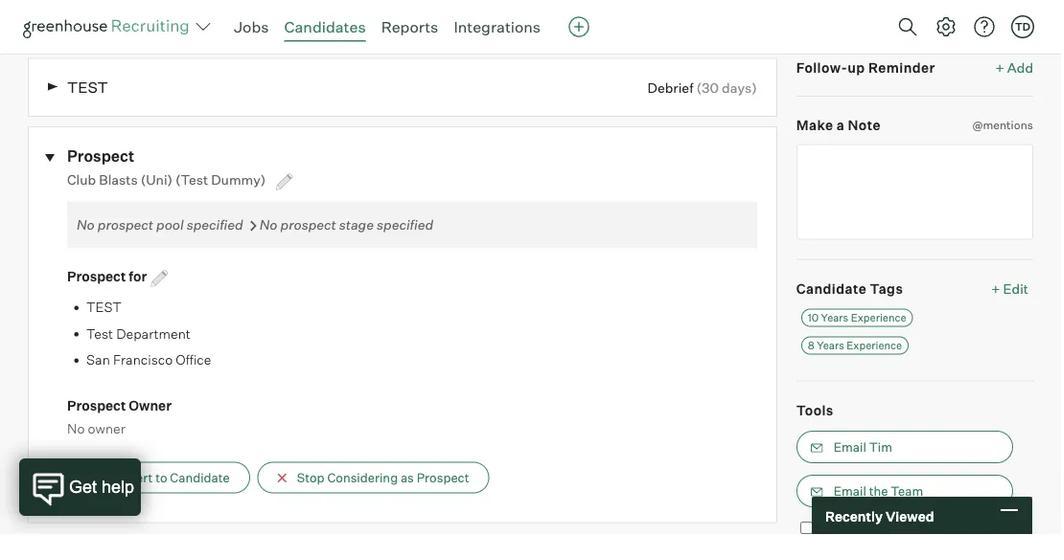 Task type: vqa. For each thing, say whether or not it's contained in the screenshot.
View
no



Task type: describe. For each thing, give the bounding box(es) containing it.
club
[[67, 172, 96, 189]]

(test
[[176, 172, 208, 189]]

for
[[129, 268, 147, 285]]

integrations
[[454, 17, 541, 36]]

+ add
[[996, 59, 1034, 76]]

experience for 10 years experience
[[851, 312, 907, 325]]

make a note
[[796, 117, 881, 134]]

prospect for
[[67, 268, 150, 285]]

td button
[[1011, 15, 1035, 38]]

considering
[[327, 471, 398, 486]]

job
[[57, 5, 80, 22]]

prospect for pool
[[98, 216, 153, 233]]

follow
[[993, 8, 1034, 25]]

team
[[891, 484, 924, 500]]

candidates link
[[284, 17, 366, 36]]

specified for no prospect pool specified
[[187, 216, 243, 233]]

stage
[[339, 216, 374, 233]]

blasts
[[99, 172, 138, 189]]

prospect owner no owner
[[67, 397, 172, 437]]

1
[[49, 5, 54, 22]]

Do Not Email checkbox
[[800, 523, 813, 535]]

email for email the team
[[834, 484, 867, 500]]

candidate inside button
[[170, 471, 230, 486]]

integrations link
[[454, 17, 541, 36]]

@mentions link
[[973, 116, 1034, 135]]

recently viewed
[[825, 508, 934, 525]]

years for 8
[[817, 340, 845, 352]]

feed
[[153, 5, 184, 22]]

email tim
[[834, 440, 893, 456]]

tags
[[870, 281, 903, 297]]

activity
[[102, 5, 151, 22]]

tools
[[796, 402, 834, 419]]

td
[[1015, 20, 1031, 33]]

activity feed
[[102, 5, 184, 22]]

10 years experience
[[808, 312, 907, 325]]

candidates
[[284, 17, 366, 36]]

pool
[[156, 216, 184, 233]]

no prospect pool specified
[[77, 216, 243, 233]]

a
[[837, 117, 845, 134]]

no for no prospect stage specified
[[260, 216, 278, 233]]

test for test
[[67, 78, 108, 97]]

10
[[808, 312, 819, 325]]

recently
[[825, 508, 883, 525]]

up
[[848, 59, 865, 76]]

debrief (30 days)
[[648, 79, 757, 96]]

candidate tags
[[796, 281, 903, 297]]

stop
[[297, 471, 325, 486]]

greenhouse recruiting image
[[23, 15, 196, 38]]

details
[[206, 5, 250, 22]]

club blasts (uni) (test dummy)
[[67, 172, 269, 189]]

8
[[808, 340, 815, 352]]

san
[[86, 352, 110, 368]]

jobs
[[234, 17, 269, 36]]

the
[[869, 484, 888, 500]]

(30
[[697, 79, 719, 96]]

tim
[[869, 440, 893, 456]]

jobs link
[[234, 17, 269, 36]]

follow link
[[993, 7, 1034, 26]]

dummy)
[[211, 172, 266, 189]]

+ edit
[[992, 281, 1029, 297]]

owner
[[129, 397, 172, 414]]

8 years experience link
[[801, 337, 909, 355]]

+ add link
[[996, 58, 1034, 77]]

(uni)
[[141, 172, 173, 189]]



Task type: locate. For each thing, give the bounding box(es) containing it.
+ for + add
[[996, 59, 1005, 76]]

activity feed link
[[102, 5, 184, 33]]

stop considering as prospect button
[[258, 462, 489, 494]]

None text field
[[796, 144, 1034, 240]]

prospect left for
[[67, 268, 126, 285]]

0 vertical spatial years
[[821, 312, 849, 325]]

experience
[[851, 312, 907, 325], [847, 340, 902, 352]]

1 horizontal spatial specified
[[377, 216, 433, 233]]

stop considering as prospect
[[297, 471, 469, 486]]

on
[[28, 5, 46, 22]]

prospect left stage
[[280, 216, 336, 233]]

1 horizontal spatial candidate
[[796, 281, 867, 297]]

years for 10
[[821, 312, 849, 325]]

8 years experience
[[808, 340, 902, 352]]

0 vertical spatial test
[[67, 78, 108, 97]]

on 1 job
[[28, 5, 80, 22]]

reports link
[[381, 17, 439, 36]]

years right 10
[[821, 312, 849, 325]]

0 horizontal spatial prospect
[[98, 216, 153, 233]]

to
[[155, 471, 167, 486]]

prospect for prospect for
[[67, 268, 126, 285]]

email left tim
[[834, 440, 867, 456]]

1 vertical spatial +
[[992, 281, 1001, 297]]

follow-
[[796, 59, 848, 76]]

0 vertical spatial email
[[834, 440, 867, 456]]

department
[[116, 325, 191, 342]]

linkedin
[[272, 5, 327, 22]]

1 vertical spatial email
[[834, 484, 867, 500]]

search image
[[896, 15, 919, 38]]

1 vertical spatial candidate
[[170, 471, 230, 486]]

prospect right as
[[417, 471, 469, 486]]

prospect up blasts
[[67, 146, 134, 165]]

no inside prospect owner no owner
[[67, 421, 85, 437]]

follow-up reminder
[[796, 59, 935, 76]]

email for email tim
[[834, 440, 867, 456]]

on 1 job link
[[28, 5, 80, 33]]

reports
[[381, 17, 439, 36]]

1 vertical spatial test
[[86, 299, 122, 316]]

1 vertical spatial years
[[817, 340, 845, 352]]

candidate right to in the left of the page
[[170, 471, 230, 486]]

no down dummy)
[[260, 216, 278, 233]]

1 specified from the left
[[187, 216, 243, 233]]

prospect
[[67, 146, 134, 165], [67, 268, 126, 285], [67, 397, 126, 414], [417, 471, 469, 486]]

no down the club
[[77, 216, 95, 233]]

email the team button
[[796, 476, 1013, 508]]

email the team
[[834, 484, 924, 500]]

prospect inside button
[[417, 471, 469, 486]]

test
[[67, 78, 108, 97], [86, 299, 122, 316]]

details link
[[206, 5, 250, 33]]

specified for no prospect stage specified
[[377, 216, 433, 233]]

test for test test department san francisco office
[[86, 299, 122, 316]]

2 specified from the left
[[377, 216, 433, 233]]

1 email from the top
[[834, 440, 867, 456]]

years right 8
[[817, 340, 845, 352]]

experience down 10 years experience link
[[847, 340, 902, 352]]

candidate
[[796, 281, 867, 297], [170, 471, 230, 486]]

prospect for prospect
[[67, 146, 134, 165]]

viewed
[[886, 508, 934, 525]]

+ left add
[[996, 59, 1005, 76]]

convert to candidate button
[[67, 462, 250, 494]]

test down greenhouse recruiting image at the left top of the page
[[67, 78, 108, 97]]

2 prospect from the left
[[280, 216, 336, 233]]

0 horizontal spatial candidate
[[170, 471, 230, 486]]

prospect for stage
[[280, 216, 336, 233]]

email up recently
[[834, 484, 867, 500]]

convert
[[106, 471, 153, 486]]

specified right stage
[[377, 216, 433, 233]]

convert to candidate
[[106, 471, 230, 486]]

1 horizontal spatial prospect
[[280, 216, 336, 233]]

make
[[796, 117, 834, 134]]

no
[[77, 216, 95, 233], [260, 216, 278, 233], [67, 421, 85, 437]]

francisco
[[113, 352, 173, 368]]

prospect for prospect owner no owner
[[67, 397, 126, 414]]

email tim button
[[796, 432, 1013, 464]]

linkedin link
[[272, 5, 327, 33]]

0 vertical spatial +
[[996, 59, 1005, 76]]

1 vertical spatial experience
[[847, 340, 902, 352]]

configure image
[[935, 15, 958, 38]]

prospect inside prospect owner no owner
[[67, 397, 126, 414]]

td button
[[1008, 12, 1038, 42]]

add
[[1007, 59, 1034, 76]]

edit
[[1003, 281, 1029, 297]]

no for no prospect pool specified
[[77, 216, 95, 233]]

+
[[996, 59, 1005, 76], [992, 281, 1001, 297]]

+ left 'edit'
[[992, 281, 1001, 297]]

email
[[834, 440, 867, 456], [834, 484, 867, 500]]

reminder
[[869, 59, 935, 76]]

years
[[821, 312, 849, 325], [817, 340, 845, 352]]

debrief
[[648, 79, 694, 96]]

+ edit link
[[987, 276, 1034, 302]]

1 prospect from the left
[[98, 216, 153, 233]]

as
[[401, 471, 414, 486]]

test test department san francisco office
[[86, 299, 211, 368]]

specified
[[187, 216, 243, 233], [377, 216, 433, 233]]

10 years experience link
[[801, 309, 913, 328]]

experience for 8 years experience
[[847, 340, 902, 352]]

test
[[86, 325, 113, 342]]

+ for + edit
[[992, 281, 1001, 297]]

2 email from the top
[[834, 484, 867, 500]]

owner
[[88, 421, 125, 437]]

days)
[[722, 79, 757, 96]]

experience down tags
[[851, 312, 907, 325]]

@mentions
[[973, 118, 1034, 132]]

specified right the pool
[[187, 216, 243, 233]]

office
[[176, 352, 211, 368]]

note
[[848, 117, 881, 134]]

0 vertical spatial candidate
[[796, 281, 867, 297]]

test inside 'test test department san francisco office'
[[86, 299, 122, 316]]

candidate up 10
[[796, 281, 867, 297]]

prospect up owner
[[67, 397, 126, 414]]

no left owner
[[67, 421, 85, 437]]

prospect
[[98, 216, 153, 233], [280, 216, 336, 233]]

test up test
[[86, 299, 122, 316]]

no prospect stage specified
[[260, 216, 433, 233]]

prospect left the pool
[[98, 216, 153, 233]]

0 horizontal spatial specified
[[187, 216, 243, 233]]

0 vertical spatial experience
[[851, 312, 907, 325]]



